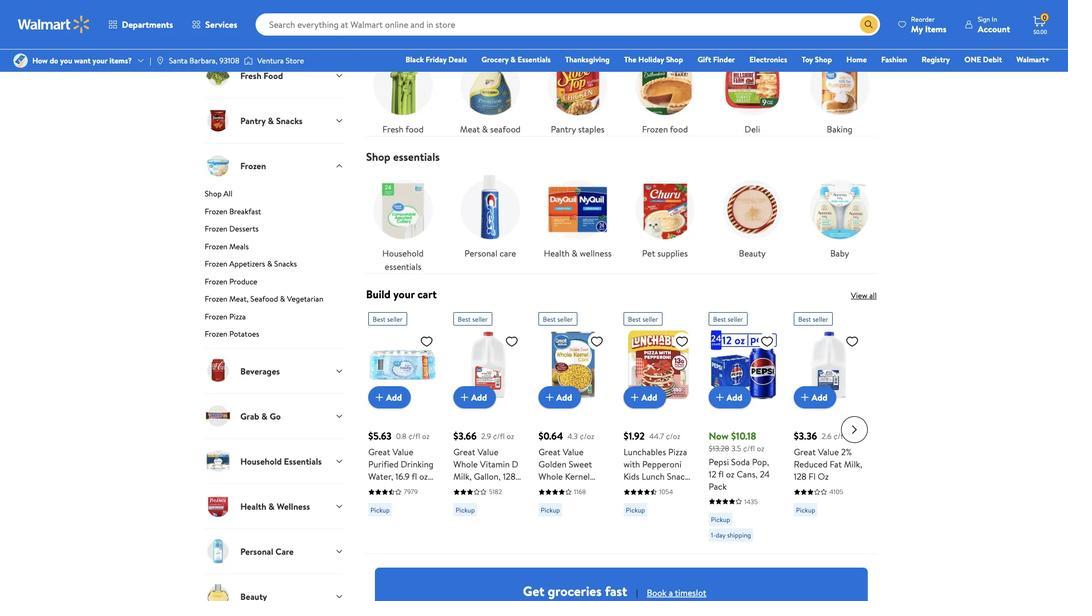 Task type: describe. For each thing, give the bounding box(es) containing it.
best for $3.66
[[458, 314, 471, 324]]

search icon image
[[865, 20, 874, 29]]

build
[[366, 286, 391, 302]]

add button for $5.63
[[368, 386, 411, 408]]

12
[[709, 468, 717, 480]]

 image for how do you want your items?
[[13, 53, 28, 68]]

milk, for $3.36
[[844, 458, 863, 470]]

0.8
[[396, 431, 407, 441]]

oz inside $1.92 44.7 ¢/oz lunchables pizza with pepperoni kids lunch snack, 4.3 oz tray
[[638, 482, 646, 495]]

grab & go
[[240, 410, 281, 422]]

next slide for product carousel list image
[[841, 416, 868, 443]]

¢/oz for $1.92
[[666, 431, 681, 441]]

¢/fl for $3.36
[[834, 431, 846, 441]]

health & wellness button
[[205, 483, 344, 528]]

water,
[[368, 470, 393, 482]]

6 add button from the left
[[794, 386, 837, 408]]

fashion link
[[877, 53, 913, 65]]

meals
[[229, 241, 249, 252]]

$3.66
[[454, 429, 477, 443]]

thanksgiving link
[[560, 53, 615, 65]]

pet
[[642, 247, 656, 259]]

personal care
[[240, 545, 294, 557]]

reorder my items
[[911, 14, 947, 35]]

frozen meat, seafood & vegetarian link
[[205, 293, 344, 309]]

walmart+
[[1017, 54, 1050, 65]]

fresh food
[[240, 69, 283, 82]]

the holiday shop
[[624, 54, 683, 65]]

sign in to add to favorites list, great value 2% reduced fat milk, 128 fl oz image
[[846, 334, 859, 348]]

fl for 0.8
[[412, 470, 417, 482]]

groceries for shop
[[393, 25, 438, 40]]

¢/fl for $5.63
[[408, 431, 420, 441]]

sign in to add to favorites list, pepsi soda pop, 12 fl oz cans, 24 pack image
[[761, 334, 774, 348]]

oz up pop,
[[757, 443, 765, 454]]

ventura
[[257, 55, 284, 66]]

value inside $0.64 4.3 ¢/oz great value golden sweet whole kernel corn, canned corn, 15 oz can
[[563, 446, 584, 458]]

5182
[[489, 487, 502, 496]]

thanksgiving
[[565, 54, 610, 65]]

frozen desserts link
[[205, 223, 344, 238]]

black
[[406, 54, 424, 65]]

great for $3.66
[[454, 446, 476, 458]]

toy shop link
[[797, 53, 837, 65]]

personal care link
[[454, 173, 528, 260]]

great value 2% reduced fat milk, 128 fl oz image
[[794, 330, 864, 400]]

add button for $1.92
[[624, 386, 666, 408]]

pop,
[[752, 456, 769, 468]]

soda
[[731, 456, 750, 468]]

book a timeslot
[[647, 587, 707, 599]]

$0.00
[[1034, 28, 1048, 35]]

pickup for $3.66
[[456, 505, 475, 514]]

pepsi soda pop, 12 fl oz cans, 24 pack image
[[709, 330, 779, 400]]

health & wellness link
[[541, 173, 615, 260]]

walmart image
[[18, 16, 90, 33]]

2.6
[[822, 431, 832, 441]]

value for $3.36
[[818, 446, 839, 458]]

beauty
[[739, 247, 766, 259]]

product group containing $5.63
[[368, 308, 438, 549]]

black friday deals link
[[401, 53, 472, 65]]

4.3 inside $0.64 4.3 ¢/oz great value golden sweet whole kernel corn, canned corn, 15 oz can
[[568, 431, 578, 441]]

frozen potatoes link
[[205, 328, 344, 348]]

snacks inside the pantry & snacks dropdown button
[[276, 115, 303, 127]]

5 best from the left
[[713, 314, 726, 324]]

view all
[[851, 290, 877, 301]]

¢/fl inside now $10.18 $13.28 3.5 ¢/fl oz pepsi soda pop, 12 fl oz cans, 24 pack
[[743, 443, 755, 454]]

7979
[[404, 487, 418, 496]]

& for essentials
[[511, 54, 516, 65]]

household for household essentials
[[240, 455, 282, 467]]

best seller for $0.64
[[543, 314, 573, 324]]

all
[[224, 188, 233, 199]]

canned
[[562, 482, 592, 495]]

registry
[[922, 54, 950, 65]]

desserts
[[229, 223, 259, 234]]

sign in to add to favorites list, lunchables pizza with pepperoni kids lunch snack, 4.3 oz tray image
[[676, 334, 689, 348]]

meat,
[[229, 293, 249, 304]]

oz inside $0.64 4.3 ¢/oz great value golden sweet whole kernel corn, canned corn, 15 oz can
[[572, 495, 581, 507]]

the
[[624, 54, 637, 65]]

how
[[32, 55, 48, 66]]

food for frozen food
[[670, 123, 688, 135]]

frozen produce link
[[205, 276, 344, 291]]

produce
[[229, 276, 258, 287]]

frozen appetizers & snacks link
[[205, 258, 344, 274]]

meat & seafood
[[460, 123, 521, 135]]

44.7
[[650, 431, 664, 441]]

Walmart Site-Wide search field
[[256, 13, 880, 36]]

departments
[[122, 18, 173, 31]]

1 vertical spatial your
[[393, 286, 415, 302]]

fast
[[605, 582, 627, 600]]

vitamin
[[480, 458, 510, 470]]

& for seafood
[[482, 123, 488, 135]]

book
[[647, 587, 667, 599]]

¢/fl for $3.66
[[493, 431, 505, 441]]

sweet
[[569, 458, 592, 470]]

essentials for household essentials
[[385, 260, 422, 273]]

best for $5.63
[[373, 314, 386, 324]]

40
[[400, 482, 411, 495]]

add for $3.66
[[471, 391, 487, 403]]

shop for shop groceries
[[366, 25, 391, 40]]

0 vertical spatial pizza
[[229, 311, 246, 322]]

great value purified drinking water, 16.9 fl oz bottles, 40 count image
[[368, 330, 438, 400]]

personal for personal care
[[465, 247, 498, 259]]

product group containing $0.64
[[539, 308, 608, 549]]

gift finder link
[[693, 53, 740, 65]]

pickup up day
[[711, 515, 730, 524]]

frozen for frozen appetizers & snacks
[[205, 258, 228, 269]]

vegetarian
[[287, 293, 323, 304]]

128 inside $3.36 2.6 ¢/fl oz great value 2% reduced fat milk, 128 fl oz
[[794, 470, 807, 482]]

home
[[847, 54, 867, 65]]

& for wellness
[[572, 247, 578, 259]]

can
[[583, 495, 598, 507]]

count
[[413, 482, 437, 495]]

pickup for $0.64
[[541, 505, 560, 514]]

electronics link
[[745, 53, 793, 65]]

frozen for frozen pizza
[[205, 311, 228, 322]]

great inside $0.64 4.3 ¢/oz great value golden sweet whole kernel corn, canned corn, 15 oz can
[[539, 446, 561, 458]]

you
[[60, 55, 72, 66]]

best seller for $1.92
[[628, 314, 658, 324]]

get
[[523, 582, 545, 600]]

holiday
[[639, 54, 664, 65]]

seller for $1.92
[[643, 314, 658, 324]]

& for snacks
[[268, 115, 274, 127]]

0
[[1043, 13, 1047, 22]]

fashion
[[882, 54, 908, 65]]

seller for $5.63
[[387, 314, 403, 324]]

2 corn, from the top
[[539, 495, 560, 507]]

 image for ventura store
[[244, 55, 253, 66]]

household essentials link
[[366, 173, 440, 273]]

household essentials
[[383, 247, 424, 273]]

add for $1.92
[[642, 391, 658, 403]]

food
[[264, 69, 283, 82]]

frozen pizza link
[[205, 311, 344, 326]]

pickup down 'fl'
[[796, 505, 816, 514]]

sign in account
[[978, 14, 1011, 35]]

frozen food link
[[628, 48, 702, 136]]

best seller for $5.63
[[373, 314, 403, 324]]

add for $0.64
[[557, 391, 572, 403]]

5 add from the left
[[727, 391, 743, 403]]

fresh for fresh food
[[240, 69, 262, 82]]

0 vertical spatial your
[[93, 55, 108, 66]]

home link
[[842, 53, 872, 65]]

¢/oz for $0.64
[[580, 431, 594, 441]]

oz right 0.8
[[422, 431, 430, 441]]

golden
[[539, 458, 567, 470]]

baking
[[827, 123, 853, 135]]

fl
[[809, 470, 816, 482]]

fat
[[830, 458, 842, 470]]

frozen for frozen potatoes
[[205, 328, 228, 339]]

5 best seller from the left
[[713, 314, 743, 324]]

5 seller from the left
[[728, 314, 743, 324]]

value for $3.66
[[478, 446, 499, 458]]

meat & seafood link
[[454, 48, 528, 136]]

in
[[992, 14, 997, 24]]

kids
[[624, 470, 640, 482]]

drinking
[[401, 458, 434, 470]]

add to cart image for $1.92
[[628, 391, 642, 404]]

kernel
[[565, 470, 590, 482]]

personal for personal care
[[240, 545, 273, 557]]

frozen for frozen produce
[[205, 276, 228, 287]]

& inside 'link'
[[267, 258, 272, 269]]

shop for shop all
[[205, 188, 222, 199]]



Task type: locate. For each thing, give the bounding box(es) containing it.
grocery & essentials
[[482, 54, 551, 65]]

essentials inside dropdown button
[[284, 455, 322, 467]]

1 horizontal spatial fresh
[[383, 123, 404, 135]]

essentials down fresh food
[[393, 149, 440, 164]]

add to cart image up "$3.66"
[[458, 391, 471, 404]]

value inside the $3.66 2.9 ¢/fl oz great value whole vitamin d milk, gallon, 128 fl oz
[[478, 446, 499, 458]]

¢/fl inside the $3.66 2.9 ¢/fl oz great value whole vitamin d milk, gallon, 128 fl oz
[[493, 431, 505, 441]]

whole inside the $3.66 2.9 ¢/fl oz great value whole vitamin d milk, gallon, 128 fl oz
[[454, 458, 478, 470]]

product group containing $3.66
[[454, 308, 523, 549]]

4.3 down with
[[624, 482, 636, 495]]

pantry left staples
[[551, 123, 576, 135]]

fl inside the $3.66 2.9 ¢/fl oz great value whole vitamin d milk, gallon, 128 fl oz
[[454, 482, 459, 495]]

one
[[965, 54, 982, 65]]

2 list from the top
[[360, 164, 884, 273]]

1 vertical spatial personal
[[240, 545, 273, 557]]

 image right 93108
[[244, 55, 253, 66]]

household inside household essentials dropdown button
[[240, 455, 282, 467]]

1 vertical spatial health
[[240, 500, 267, 512]]

great value whole vitamin d milk, gallon, 128 fl oz image
[[454, 330, 523, 400]]

1 add from the left
[[386, 391, 402, 403]]

1 best seller from the left
[[373, 314, 403, 324]]

toy
[[802, 54, 813, 65]]

great value golden sweet whole kernel corn, canned corn, 15 oz can image
[[539, 330, 608, 400]]

0 horizontal spatial |
[[150, 55, 151, 66]]

1-day shipping
[[711, 530, 751, 540]]

4 product group from the left
[[624, 308, 693, 549]]

great inside $3.36 2.6 ¢/fl oz great value 2% reduced fat milk, 128 fl oz
[[794, 446, 816, 458]]

1 horizontal spatial groceries
[[548, 582, 602, 600]]

categories
[[205, 25, 258, 40]]

finder
[[713, 54, 735, 65]]

6 add from the left
[[812, 391, 828, 403]]

oz inside $3.36 2.6 ¢/fl oz great value 2% reduced fat milk, 128 fl oz
[[848, 431, 855, 441]]

great down $5.63
[[368, 446, 390, 458]]

pantry & snacks
[[240, 115, 303, 127]]

1 great from the left
[[368, 446, 390, 458]]

fl inside now $10.18 $13.28 3.5 ¢/fl oz pepsi soda pop, 12 fl oz cans, 24 pack
[[719, 468, 724, 480]]

account
[[978, 23, 1011, 35]]

product group containing $1.92
[[624, 308, 693, 549]]

fl right 16.9
[[412, 470, 417, 482]]

whole down "$3.66"
[[454, 458, 478, 470]]

want
[[74, 55, 91, 66]]

3 add from the left
[[557, 391, 572, 403]]

personal inside dropdown button
[[240, 545, 273, 557]]

5 add button from the left
[[709, 386, 752, 408]]

128
[[503, 470, 516, 482], [794, 470, 807, 482]]

add to cart image up the $0.64
[[543, 391, 557, 404]]

departments button
[[99, 11, 183, 38]]

frozen for frozen food
[[642, 123, 668, 135]]

4 value from the left
[[818, 446, 839, 458]]

0 vertical spatial essentials
[[518, 54, 551, 65]]

oz right 2.9 at the left bottom of the page
[[507, 431, 514, 441]]

pantry inside dropdown button
[[240, 115, 266, 127]]

128 inside the $3.66 2.9 ¢/fl oz great value whole vitamin d milk, gallon, 128 fl oz
[[503, 470, 516, 482]]

fl inside $5.63 0.8 ¢/fl oz great value purified drinking water, 16.9 fl oz bottles, 40 count
[[412, 470, 417, 482]]

2 food from the left
[[670, 123, 688, 135]]

pickup for $5.63
[[371, 505, 390, 514]]

pizza up snack,
[[669, 446, 687, 458]]

| left 'book'
[[636, 587, 638, 599]]

milk, left gallon,
[[454, 470, 472, 482]]

health for health & wellness
[[240, 500, 267, 512]]

baby
[[831, 247, 850, 259]]

pizza inside $1.92 44.7 ¢/oz lunchables pizza with pepperoni kids lunch snack, 4.3 oz tray
[[669, 446, 687, 458]]

2 add to cart image from the left
[[628, 391, 642, 404]]

add up the $0.64
[[557, 391, 572, 403]]

1 128 from the left
[[503, 470, 516, 482]]

frozen inside "link"
[[205, 328, 228, 339]]

fl for $10.18
[[719, 468, 724, 480]]

shop for shop essentials
[[366, 149, 391, 164]]

1 horizontal spatial pizza
[[669, 446, 687, 458]]

how do you want your items?
[[32, 55, 132, 66]]

pantry down fresh food
[[240, 115, 266, 127]]

frozen
[[642, 123, 668, 135], [240, 160, 266, 172], [205, 206, 228, 216], [205, 223, 228, 234], [205, 241, 228, 252], [205, 258, 228, 269], [205, 276, 228, 287], [205, 293, 228, 304], [205, 311, 228, 322], [205, 328, 228, 339]]

my
[[911, 23, 923, 35]]

shipping
[[727, 530, 751, 540]]

1 horizontal spatial  image
[[244, 55, 253, 66]]

pantry for pantry & snacks
[[240, 115, 266, 127]]

| left santa
[[150, 55, 151, 66]]

1 horizontal spatial milk,
[[844, 458, 863, 470]]

fresh food link
[[366, 48, 440, 136]]

$13.28
[[709, 443, 729, 454]]

1 vertical spatial 4.3
[[624, 482, 636, 495]]

household inside household essentials link
[[383, 247, 424, 259]]

add to cart image up now
[[713, 391, 727, 404]]

great down $3.36
[[794, 446, 816, 458]]

seller up pepsi soda pop, 12 fl oz cans, 24 pack "image"
[[728, 314, 743, 324]]

best for $0.64
[[543, 314, 556, 324]]

0 vertical spatial personal
[[465, 247, 498, 259]]

128 left 'fl'
[[794, 470, 807, 482]]

0 vertical spatial essentials
[[393, 149, 440, 164]]

3 seller from the left
[[558, 314, 573, 324]]

grocery & essentials link
[[477, 53, 556, 65]]

day
[[716, 530, 726, 540]]

oz up 2%
[[848, 431, 855, 441]]

list containing household essentials
[[360, 164, 884, 273]]

value inside $5.63 0.8 ¢/fl oz great value purified drinking water, 16.9 fl oz bottles, 40 count
[[393, 446, 414, 458]]

great down the $0.64
[[539, 446, 561, 458]]

essentials inside "link"
[[518, 54, 551, 65]]

deals
[[449, 54, 467, 65]]

& for go
[[262, 410, 268, 422]]

1 add to cart image from the left
[[373, 391, 386, 404]]

1 best from the left
[[373, 314, 386, 324]]

household down grab & go
[[240, 455, 282, 467]]

fl
[[719, 468, 724, 480], [412, 470, 417, 482], [454, 482, 459, 495]]

2 product group from the left
[[454, 308, 523, 549]]

baking link
[[803, 48, 877, 136]]

items
[[925, 23, 947, 35]]

value down 0.8
[[393, 446, 414, 458]]

best down build
[[373, 314, 386, 324]]

santa
[[169, 55, 188, 66]]

groceries for get
[[548, 582, 602, 600]]

best up great value golden sweet whole kernel corn, canned corn, 15 oz can image
[[543, 314, 556, 324]]

pepsi
[[709, 456, 729, 468]]

best for $1.92
[[628, 314, 641, 324]]

¢/oz inside $0.64 4.3 ¢/oz great value golden sweet whole kernel corn, canned corn, 15 oz can
[[580, 431, 594, 441]]

1 add button from the left
[[368, 386, 411, 408]]

0 horizontal spatial your
[[93, 55, 108, 66]]

0 horizontal spatial essentials
[[284, 455, 322, 467]]

¢/oz right 44.7
[[666, 431, 681, 441]]

add to cart image for great value whole vitamin d milk, gallon, 128 fl oz image
[[458, 391, 471, 404]]

best seller for $3.66
[[458, 314, 488, 324]]

essentials
[[518, 54, 551, 65], [284, 455, 322, 467]]

add to cart image for great value golden sweet whole kernel corn, canned corn, 15 oz can image
[[543, 391, 557, 404]]

essentials up wellness
[[284, 455, 322, 467]]

4 best seller from the left
[[628, 314, 658, 324]]

1 horizontal spatial health
[[544, 247, 570, 259]]

best up great value whole vitamin d milk, gallon, 128 fl oz image
[[458, 314, 471, 324]]

now
[[709, 429, 729, 443]]

¢/oz up sweet
[[580, 431, 594, 441]]

0 vertical spatial fresh
[[240, 69, 262, 82]]

seafood
[[490, 123, 521, 135]]

add to cart image for great value 2% reduced fat milk, 128 fl oz image
[[799, 391, 812, 404]]

2 add from the left
[[471, 391, 487, 403]]

1 horizontal spatial essentials
[[518, 54, 551, 65]]

add up 44.7
[[642, 391, 658, 403]]

2 best from the left
[[458, 314, 471, 324]]

add up 0.8
[[386, 391, 402, 403]]

essentials up build your cart
[[385, 260, 422, 273]]

0 horizontal spatial add to cart image
[[373, 391, 386, 404]]

add up 2.9 at the left bottom of the page
[[471, 391, 487, 403]]

2 ¢/oz from the left
[[666, 431, 681, 441]]

frozen inside 'link'
[[205, 258, 228, 269]]

great inside the $3.66 2.9 ¢/fl oz great value whole vitamin d milk, gallon, 128 fl oz
[[454, 446, 476, 458]]

1 ¢/oz from the left
[[580, 431, 594, 441]]

4.3 right the $0.64
[[568, 431, 578, 441]]

0 horizontal spatial household
[[240, 455, 282, 467]]

great
[[368, 446, 390, 458], [454, 446, 476, 458], [539, 446, 561, 458], [794, 446, 816, 458]]

add to cart image up $5.63
[[373, 391, 386, 404]]

reduced
[[794, 458, 828, 470]]

reorder
[[911, 14, 935, 24]]

0 vertical spatial list
[[360, 40, 884, 136]]

0 horizontal spatial food
[[406, 123, 424, 135]]

0 vertical spatial 4.3
[[568, 431, 578, 441]]

4 add to cart image from the left
[[799, 391, 812, 404]]

3 great from the left
[[539, 446, 561, 458]]

add button for $0.64
[[539, 386, 581, 408]]

1 vertical spatial essentials
[[284, 455, 322, 467]]

sign in to add to favorites list, great value purified drinking water, 16.9 fl oz bottles, 40 count image
[[420, 334, 434, 348]]

fl right count
[[454, 482, 459, 495]]

1 horizontal spatial ¢/oz
[[666, 431, 681, 441]]

health & wellness
[[544, 247, 612, 259]]

lunch
[[642, 470, 665, 482]]

1 seller from the left
[[387, 314, 403, 324]]

black friday deals
[[406, 54, 467, 65]]

great for $5.63
[[368, 446, 390, 458]]

¢/oz inside $1.92 44.7 ¢/oz lunchables pizza with pepperoni kids lunch snack, 4.3 oz tray
[[666, 431, 681, 441]]

sign in to add to favorites list, great value whole vitamin d milk, gallon, 128 fl oz image
[[505, 334, 519, 348]]

1 horizontal spatial add to cart image
[[628, 391, 642, 404]]

2 value from the left
[[478, 446, 499, 458]]

add to cart image
[[373, 391, 386, 404], [628, 391, 642, 404]]

product group containing now $10.18
[[709, 308, 779, 549]]

fl right 12
[[719, 468, 724, 480]]

fresh for fresh food
[[383, 123, 404, 135]]

fresh left food
[[240, 69, 262, 82]]

¢/fl
[[408, 431, 420, 441], [493, 431, 505, 441], [834, 431, 846, 441], [743, 443, 755, 454]]

store
[[286, 55, 304, 66]]

4 add button from the left
[[624, 386, 666, 408]]

$0.64
[[539, 429, 563, 443]]

best seller up great value 2% reduced fat milk, 128 fl oz image
[[799, 314, 829, 324]]

1 vertical spatial household
[[240, 455, 282, 467]]

essentials inside household essentials
[[385, 260, 422, 273]]

1 horizontal spatial pantry
[[551, 123, 576, 135]]

view all link
[[851, 290, 877, 301]]

 image left how
[[13, 53, 28, 68]]

2 seller from the left
[[472, 314, 488, 324]]

potatoes
[[229, 328, 259, 339]]

 image
[[13, 53, 28, 68], [244, 55, 253, 66]]

0 horizontal spatial fl
[[412, 470, 417, 482]]

0 horizontal spatial groceries
[[393, 25, 438, 40]]

value for $5.63
[[393, 446, 414, 458]]

4 add from the left
[[642, 391, 658, 403]]

add button for $3.66
[[454, 386, 496, 408]]

1 vertical spatial snacks
[[274, 258, 297, 269]]

2 add to cart image from the left
[[543, 391, 557, 404]]

0 horizontal spatial personal
[[240, 545, 273, 557]]

your right want on the left top of page
[[93, 55, 108, 66]]

health
[[544, 247, 570, 259], [240, 500, 267, 512]]

beverages
[[240, 365, 280, 377]]

santa barbara, 93108
[[169, 55, 239, 66]]

Search search field
[[256, 13, 880, 36]]

add button up "$3.66"
[[454, 386, 496, 408]]

1 horizontal spatial personal
[[465, 247, 498, 259]]

list for shop groceries
[[360, 40, 884, 136]]

best up lunchables pizza with pepperoni kids lunch snack, 4.3 oz tray image
[[628, 314, 641, 324]]

add up 2.6
[[812, 391, 828, 403]]

0 horizontal spatial 128
[[503, 470, 516, 482]]

1 value from the left
[[393, 446, 414, 458]]

0 horizontal spatial health
[[240, 500, 267, 512]]

personal care button
[[205, 528, 344, 573]]

0 horizontal spatial fresh
[[240, 69, 262, 82]]

great for $3.36
[[794, 446, 816, 458]]

$1.92
[[624, 429, 645, 443]]

health left wellness
[[240, 500, 267, 512]]

milk, for $3.66
[[454, 470, 472, 482]]

frozen for frozen breakfast
[[205, 206, 228, 216]]

supplies
[[658, 247, 688, 259]]

4 best from the left
[[628, 314, 641, 324]]

pizza down meat,
[[229, 311, 246, 322]]

1 vertical spatial pizza
[[669, 446, 687, 458]]

add for $5.63
[[386, 391, 402, 403]]

add up $10.18
[[727, 391, 743, 403]]

add button up $1.92 on the right bottom
[[624, 386, 666, 408]]

whole
[[454, 458, 478, 470], [539, 470, 563, 482]]

best up pepsi soda pop, 12 fl oz cans, 24 pack "image"
[[713, 314, 726, 324]]

great down "$3.66"
[[454, 446, 476, 458]]

essentials for shop essentials
[[393, 149, 440, 164]]

3 product group from the left
[[539, 308, 608, 549]]

add button up $3.36
[[794, 386, 837, 408]]

1 horizontal spatial 4.3
[[624, 482, 636, 495]]

0 horizontal spatial milk,
[[454, 470, 472, 482]]

0 horizontal spatial pantry
[[240, 115, 266, 127]]

0 horizontal spatial pizza
[[229, 311, 246, 322]]

oz left tray
[[638, 482, 646, 495]]

0 vertical spatial snacks
[[276, 115, 303, 127]]

lunchables
[[624, 446, 666, 458]]

pickup down gallon,
[[456, 505, 475, 514]]

0 vertical spatial |
[[150, 55, 151, 66]]

¢/fl inside $5.63 0.8 ¢/fl oz great value purified drinking water, 16.9 fl oz bottles, 40 count
[[408, 431, 420, 441]]

¢/fl right 0.8
[[408, 431, 420, 441]]

0 horizontal spatial 4.3
[[568, 431, 578, 441]]

ventura store
[[257, 55, 304, 66]]

¢/fl inside $3.36 2.6 ¢/fl oz great value 2% reduced fat milk, 128 fl oz
[[834, 431, 846, 441]]

 image
[[156, 56, 165, 65]]

3 add button from the left
[[539, 386, 581, 408]]

$3.66 2.9 ¢/fl oz great value whole vitamin d milk, gallon, 128 fl oz
[[454, 429, 519, 495]]

5 product group from the left
[[709, 308, 779, 549]]

& down frozen meals link
[[267, 258, 272, 269]]

& down the frozen produce link
[[280, 293, 285, 304]]

snacks up frozen 'dropdown button'
[[276, 115, 303, 127]]

0 vertical spatial health
[[544, 247, 570, 259]]

0 horizontal spatial whole
[[454, 458, 478, 470]]

care
[[276, 545, 294, 557]]

4.3 inside $1.92 44.7 ¢/oz lunchables pizza with pepperoni kids lunch snack, 4.3 oz tray
[[624, 482, 636, 495]]

list
[[360, 40, 884, 136], [360, 164, 884, 273]]

& right the "grocery"
[[511, 54, 516, 65]]

lunchables pizza with pepperoni kids lunch snack, 4.3 oz tray image
[[624, 330, 693, 400]]

pickup down kids
[[626, 505, 645, 514]]

pantry staples
[[551, 123, 605, 135]]

corn,
[[539, 482, 560, 495], [539, 495, 560, 507]]

product group containing $3.36
[[794, 308, 864, 549]]

household for household essentials
[[383, 247, 424, 259]]

6 best from the left
[[799, 314, 811, 324]]

great inside $5.63 0.8 ¢/fl oz great value purified drinking water, 16.9 fl oz bottles, 40 count
[[368, 446, 390, 458]]

1 list from the top
[[360, 40, 884, 136]]

add to cart image
[[458, 391, 471, 404], [543, 391, 557, 404], [713, 391, 727, 404], [799, 391, 812, 404]]

sign in to add to favorites list, great value golden sweet whole kernel corn, canned corn, 15 oz can image
[[590, 334, 604, 348]]

1 horizontal spatial whole
[[539, 470, 563, 482]]

list containing fresh food
[[360, 40, 884, 136]]

frozen for frozen
[[240, 160, 266, 172]]

frozen appetizers & snacks
[[205, 258, 297, 269]]

3 value from the left
[[563, 446, 584, 458]]

debit
[[983, 54, 1002, 65]]

seller up great value 2% reduced fat milk, 128 fl oz image
[[813, 314, 829, 324]]

whole inside $0.64 4.3 ¢/oz great value golden sweet whole kernel corn, canned corn, 15 oz can
[[539, 470, 563, 482]]

household up build your cart
[[383, 247, 424, 259]]

timeslot
[[675, 587, 707, 599]]

grab & go button
[[205, 393, 344, 438]]

& right meat
[[482, 123, 488, 135]]

pickup down bottles,
[[371, 505, 390, 514]]

seller down build your cart
[[387, 314, 403, 324]]

best seller up pepsi soda pop, 12 fl oz cans, 24 pack "image"
[[713, 314, 743, 324]]

groceries right get
[[548, 582, 602, 600]]

shop
[[366, 25, 391, 40], [666, 54, 683, 65], [815, 54, 832, 65], [366, 149, 391, 164], [205, 188, 222, 199]]

frozen for frozen meals
[[205, 241, 228, 252]]

fresh inside list
[[383, 123, 404, 135]]

4105
[[830, 487, 844, 496]]

a
[[669, 587, 673, 599]]

3 best seller from the left
[[543, 314, 573, 324]]

pickup for $1.92
[[626, 505, 645, 514]]

128 right gallon,
[[503, 470, 516, 482]]

2 great from the left
[[454, 446, 476, 458]]

add to cart image for $5.63
[[373, 391, 386, 404]]

1435
[[745, 497, 758, 506]]

best up great value 2% reduced fat milk, 128 fl oz image
[[799, 314, 811, 324]]

6 product group from the left
[[794, 308, 864, 549]]

¢/fl right 2.6
[[834, 431, 846, 441]]

4 seller from the left
[[643, 314, 658, 324]]

fresh
[[240, 69, 262, 82], [383, 123, 404, 135]]

frozen button
[[205, 143, 344, 188]]

$5.63
[[368, 429, 392, 443]]

& inside dropdown button
[[269, 500, 275, 512]]

snacks down frozen meals link
[[274, 258, 297, 269]]

shop all
[[205, 188, 233, 199]]

frozen food
[[642, 123, 688, 135]]

1 horizontal spatial fl
[[454, 482, 459, 495]]

add button up the $0.64
[[539, 386, 581, 408]]

0 vertical spatial household
[[383, 247, 424, 259]]

0 horizontal spatial  image
[[13, 53, 28, 68]]

snacks inside frozen appetizers & snacks 'link'
[[274, 258, 297, 269]]

4 great from the left
[[794, 446, 816, 458]]

seller up lunchables pizza with pepperoni kids lunch snack, 4.3 oz tray image
[[643, 314, 658, 324]]

2 best seller from the left
[[458, 314, 488, 324]]

0 vertical spatial groceries
[[393, 25, 438, 40]]

deli link
[[716, 48, 790, 136]]

¢/fl right 3.5 at the right bottom of the page
[[743, 443, 755, 454]]

milk, inside $3.36 2.6 ¢/fl oz great value 2% reduced fat milk, 128 fl oz
[[844, 458, 863, 470]]

fresh inside 'dropdown button'
[[240, 69, 262, 82]]

groceries up black
[[393, 25, 438, 40]]

oz right 15
[[572, 495, 581, 507]]

6 best seller from the left
[[799, 314, 829, 324]]

shop essentials
[[366, 149, 440, 164]]

value down 2.6
[[818, 446, 839, 458]]

& for wellness
[[269, 500, 275, 512]]

pantry for pantry staples
[[551, 123, 576, 135]]

frozen inside 'dropdown button'
[[240, 160, 266, 172]]

add to cart image up $1.92 on the right bottom
[[628, 391, 642, 404]]

6 seller from the left
[[813, 314, 829, 324]]

add to cart image up $3.36
[[799, 391, 812, 404]]

add button
[[368, 386, 411, 408], [454, 386, 496, 408], [539, 386, 581, 408], [624, 386, 666, 408], [709, 386, 752, 408], [794, 386, 837, 408]]

1 horizontal spatial |
[[636, 587, 638, 599]]

1 food from the left
[[406, 123, 424, 135]]

essentials right the "grocery"
[[518, 54, 551, 65]]

& left "wellness"
[[572, 247, 578, 259]]

1-
[[711, 530, 716, 540]]

2 horizontal spatial fl
[[719, 468, 724, 480]]

frozen for frozen desserts
[[205, 223, 228, 234]]

fresh food
[[383, 123, 424, 135]]

1 product group from the left
[[368, 308, 438, 549]]

food for fresh food
[[406, 123, 424, 135]]

1 vertical spatial |
[[636, 587, 638, 599]]

wellness
[[580, 247, 612, 259]]

frozen for frozen meat, seafood & vegetarian
[[205, 293, 228, 304]]

oz left gallon,
[[461, 482, 470, 495]]

list for shop essentials
[[360, 164, 884, 273]]

2 add button from the left
[[454, 386, 496, 408]]

oz right 16.9
[[419, 470, 428, 482]]

food
[[406, 123, 424, 135], [670, 123, 688, 135]]

health for health & wellness
[[544, 247, 570, 259]]

seller for $3.66
[[472, 314, 488, 324]]

best seller up great value whole vitamin d milk, gallon, 128 fl oz image
[[458, 314, 488, 324]]

your left cart
[[393, 286, 415, 302]]

health inside dropdown button
[[240, 500, 267, 512]]

0 horizontal spatial ¢/oz
[[580, 431, 594, 441]]

value inside $3.36 2.6 ¢/fl oz great value 2% reduced fat milk, 128 fl oz
[[818, 446, 839, 458]]

$10.18
[[731, 429, 757, 443]]

value up kernel
[[563, 446, 584, 458]]

fresh up shop essentials
[[383, 123, 404, 135]]

oz left cans,
[[726, 468, 735, 480]]

gift
[[698, 54, 711, 65]]

product group
[[368, 308, 438, 549], [454, 308, 523, 549], [539, 308, 608, 549], [624, 308, 693, 549], [709, 308, 779, 549], [794, 308, 864, 549]]

whole left kernel
[[539, 470, 563, 482]]

best seller up lunchables pizza with pepperoni kids lunch snack, 4.3 oz tray image
[[628, 314, 658, 324]]

1 vertical spatial essentials
[[385, 260, 422, 273]]

1 vertical spatial fresh
[[383, 123, 404, 135]]

1 add to cart image from the left
[[458, 391, 471, 404]]

add to cart image for pepsi soda pop, 12 fl oz cans, 24 pack "image"
[[713, 391, 727, 404]]

fresh food button
[[205, 53, 344, 98]]

1 vertical spatial groceries
[[548, 582, 602, 600]]

1 horizontal spatial 128
[[794, 470, 807, 482]]

1 horizontal spatial your
[[393, 286, 415, 302]]

add button up $5.63
[[368, 386, 411, 408]]

personal inside list
[[465, 247, 498, 259]]

best seller down build
[[373, 314, 403, 324]]

3 best from the left
[[543, 314, 556, 324]]

pickup
[[371, 505, 390, 514], [456, 505, 475, 514], [541, 505, 560, 514], [626, 505, 645, 514], [796, 505, 816, 514], [711, 515, 730, 524]]

3 add to cart image from the left
[[713, 391, 727, 404]]

1 horizontal spatial food
[[670, 123, 688, 135]]

view
[[851, 290, 868, 301]]

frozen breakfast
[[205, 206, 261, 216]]

milk,
[[844, 458, 863, 470], [454, 470, 472, 482]]

seafood
[[250, 293, 278, 304]]

1 horizontal spatial household
[[383, 247, 424, 259]]

& up frozen 'dropdown button'
[[268, 115, 274, 127]]

milk, inside the $3.66 2.9 ¢/fl oz great value whole vitamin d milk, gallon, 128 fl oz
[[454, 470, 472, 482]]

seller for $0.64
[[558, 314, 573, 324]]

& left go
[[262, 410, 268, 422]]

2 128 from the left
[[794, 470, 807, 482]]

1 vertical spatial list
[[360, 164, 884, 273]]

value down 2.9 at the left bottom of the page
[[478, 446, 499, 458]]

milk, right fat
[[844, 458, 863, 470]]

1 corn, from the top
[[539, 482, 560, 495]]

health left "wellness"
[[544, 247, 570, 259]]



Task type: vqa. For each thing, say whether or not it's contained in the screenshot.
list containing Household essentials
yes



